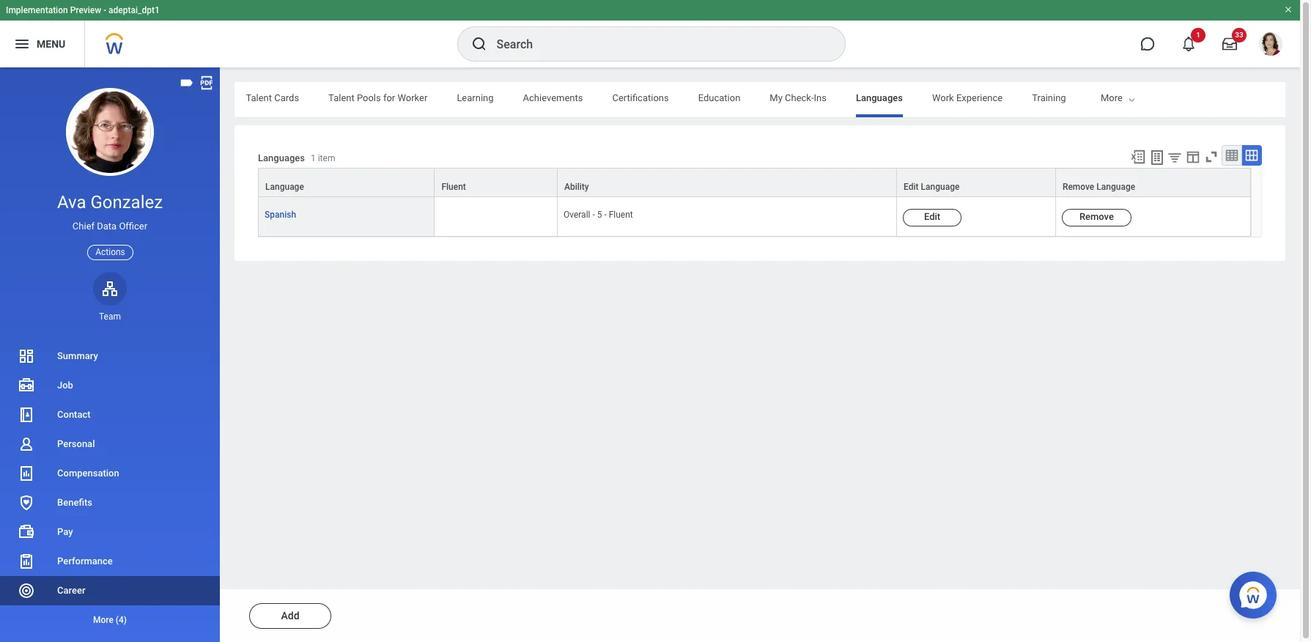 Task type: vqa. For each thing, say whether or not it's contained in the screenshot.
main content
no



Task type: locate. For each thing, give the bounding box(es) containing it.
my check-ins
[[770, 92, 827, 103]]

1 vertical spatial edit
[[924, 211, 940, 222]]

remove down remove language
[[1080, 211, 1114, 222]]

performance image
[[18, 553, 35, 570]]

1
[[1196, 31, 1200, 39], [311, 153, 316, 164]]

language up remove button
[[1097, 182, 1135, 192]]

-
[[103, 5, 106, 15], [593, 210, 595, 220], [604, 210, 607, 220]]

team ava gonzalez element
[[93, 311, 127, 322]]

view team image
[[101, 280, 119, 297]]

language for edit language
[[921, 182, 960, 192]]

talent left cards at the left top of the page
[[246, 92, 272, 103]]

1 vertical spatial remove
[[1080, 211, 1114, 222]]

more for more (4)
[[93, 615, 113, 625]]

inbox large image
[[1223, 37, 1237, 51]]

0 vertical spatial languages
[[856, 92, 903, 103]]

1 inside button
[[1196, 31, 1200, 39]]

talent pools for worker
[[328, 92, 428, 103]]

actions
[[95, 247, 125, 257]]

1 horizontal spatial more
[[1101, 92, 1123, 103]]

1 talent from the left
[[246, 92, 272, 103]]

overall
[[564, 210, 590, 220]]

languages right ins
[[856, 92, 903, 103]]

edit up edit button on the top right of the page
[[904, 182, 919, 192]]

edit inside popup button
[[904, 182, 919, 192]]

- right preview
[[103, 5, 106, 15]]

summary link
[[0, 342, 220, 371]]

ava gonzalez
[[57, 192, 163, 213]]

click to view/edit grid preferences image
[[1185, 149, 1201, 165]]

benefits
[[57, 497, 92, 508]]

edit inside button
[[924, 211, 940, 222]]

language up edit button on the top right of the page
[[921, 182, 960, 192]]

work
[[932, 92, 954, 103]]

certifications
[[612, 92, 669, 103]]

languages left item
[[258, 153, 305, 164]]

0 vertical spatial remove
[[1063, 182, 1094, 192]]

1 vertical spatial languages
[[258, 153, 305, 164]]

expand table image
[[1244, 148, 1259, 163]]

pay image
[[18, 523, 35, 541]]

performance link
[[0, 547, 220, 576]]

search image
[[470, 35, 488, 53]]

remove for remove
[[1080, 211, 1114, 222]]

personal image
[[18, 435, 35, 453]]

1 horizontal spatial language
[[921, 182, 960, 192]]

1 horizontal spatial 1
[[1196, 31, 1200, 39]]

ability button
[[558, 169, 896, 196]]

overall - 5 - fluent element
[[564, 207, 633, 220]]

more right "training"
[[1101, 92, 1123, 103]]

add button
[[249, 603, 331, 629]]

2 language from the left
[[921, 182, 960, 192]]

pay link
[[0, 517, 220, 547]]

1 left item
[[311, 153, 316, 164]]

0 horizontal spatial talent
[[246, 92, 272, 103]]

more
[[1101, 92, 1123, 103], [93, 615, 113, 625]]

navigation pane region
[[0, 67, 220, 642]]

row containing edit
[[258, 197, 1251, 237]]

menu
[[37, 38, 65, 50]]

team
[[99, 311, 121, 322]]

2 horizontal spatial language
[[1097, 182, 1135, 192]]

career
[[57, 585, 85, 596]]

education
[[698, 92, 740, 103]]

implementation
[[6, 5, 68, 15]]

personal link
[[0, 429, 220, 459]]

language
[[265, 182, 304, 192], [921, 182, 960, 192], [1097, 182, 1135, 192]]

1 horizontal spatial -
[[593, 210, 595, 220]]

chief data officer
[[72, 221, 147, 232]]

2 row from the top
[[258, 197, 1251, 237]]

1 inside languages 1 item
[[311, 153, 316, 164]]

justify image
[[13, 35, 31, 53]]

1 horizontal spatial languages
[[856, 92, 903, 103]]

cell
[[435, 197, 558, 237]]

0 horizontal spatial 1
[[311, 153, 316, 164]]

edit for edit
[[924, 211, 940, 222]]

benefits image
[[18, 494, 35, 512]]

- inside menu banner
[[103, 5, 106, 15]]

ava
[[57, 192, 86, 213]]

tab list containing talent cards
[[0, 82, 1066, 117]]

0 horizontal spatial language
[[265, 182, 304, 192]]

languages for languages
[[856, 92, 903, 103]]

list
[[0, 342, 220, 635]]

- right 5
[[604, 210, 607, 220]]

0 horizontal spatial fluent
[[442, 182, 466, 192]]

talent left pools
[[328, 92, 355, 103]]

33
[[1235, 31, 1244, 39]]

talent
[[246, 92, 272, 103], [328, 92, 355, 103]]

implementation preview -   adeptai_dpt1
[[6, 5, 160, 15]]

1 row from the top
[[258, 168, 1251, 197]]

summary
[[57, 350, 98, 361]]

compensation link
[[0, 459, 220, 488]]

languages
[[856, 92, 903, 103], [258, 153, 305, 164]]

summary image
[[18, 347, 35, 365]]

- left 5
[[593, 210, 595, 220]]

row
[[258, 168, 1251, 197], [258, 197, 1251, 237]]

contact image
[[18, 406, 35, 424]]

2 talent from the left
[[328, 92, 355, 103]]

1 horizontal spatial edit
[[924, 211, 940, 222]]

1 vertical spatial fluent
[[609, 210, 633, 220]]

remove inside button
[[1080, 211, 1114, 222]]

more (4) button
[[0, 611, 220, 629]]

language up spanish link
[[265, 182, 304, 192]]

remove
[[1063, 182, 1094, 192], [1080, 211, 1114, 222]]

row containing language
[[258, 168, 1251, 197]]

1 right notifications large icon
[[1196, 31, 1200, 39]]

1 vertical spatial 1
[[311, 153, 316, 164]]

fluent button
[[435, 169, 557, 196]]

talent cards
[[246, 92, 299, 103]]

close environment banner image
[[1284, 5, 1293, 14]]

0 horizontal spatial -
[[103, 5, 106, 15]]

0 horizontal spatial more
[[93, 615, 113, 625]]

export to worksheets image
[[1148, 149, 1166, 166]]

0 horizontal spatial edit
[[904, 182, 919, 192]]

0 horizontal spatial languages
[[258, 153, 305, 164]]

1 horizontal spatial talent
[[328, 92, 355, 103]]

Search Workday  search field
[[497, 28, 815, 60]]

0 vertical spatial edit
[[904, 182, 919, 192]]

fluent
[[442, 182, 466, 192], [609, 210, 633, 220]]

edit language button
[[897, 169, 1055, 196]]

language button
[[259, 169, 434, 196]]

job
[[57, 380, 73, 391]]

spanish
[[265, 210, 296, 220]]

1 vertical spatial more
[[93, 615, 113, 625]]

1 language from the left
[[265, 182, 304, 192]]

edit
[[904, 182, 919, 192], [924, 211, 940, 222]]

more left (4)
[[93, 615, 113, 625]]

career link
[[0, 576, 220, 605]]

career image
[[18, 582, 35, 600]]

2 horizontal spatial -
[[604, 210, 607, 220]]

for
[[383, 92, 395, 103]]

0 vertical spatial fluent
[[442, 182, 466, 192]]

talent for talent cards
[[246, 92, 272, 103]]

remove up remove button
[[1063, 182, 1094, 192]]

gonzalez
[[90, 192, 163, 213]]

33 button
[[1214, 28, 1247, 60]]

languages for languages 1 item
[[258, 153, 305, 164]]

ins
[[814, 92, 827, 103]]

0 vertical spatial more
[[1101, 92, 1123, 103]]

spanish link
[[265, 207, 296, 220]]

list containing summary
[[0, 342, 220, 635]]

edit down edit language
[[924, 211, 940, 222]]

work experience
[[932, 92, 1003, 103]]

my
[[770, 92, 783, 103]]

tab list
[[0, 82, 1066, 117]]

3 language from the left
[[1097, 182, 1135, 192]]

view printable version (pdf) image
[[199, 75, 215, 91]]

more inside dropdown button
[[93, 615, 113, 625]]

0 vertical spatial 1
[[1196, 31, 1200, 39]]

benefits link
[[0, 488, 220, 517]]

toolbar
[[1124, 145, 1262, 168]]

remove inside popup button
[[1063, 182, 1094, 192]]



Task type: describe. For each thing, give the bounding box(es) containing it.
remove button
[[1062, 209, 1132, 227]]

profile logan mcneil image
[[1259, 32, 1283, 59]]

remove language button
[[1056, 169, 1250, 196]]

export to excel image
[[1130, 149, 1146, 165]]

job link
[[0, 371, 220, 400]]

select to filter grid data image
[[1167, 150, 1183, 165]]

edit language
[[904, 182, 960, 192]]

1 horizontal spatial fluent
[[609, 210, 633, 220]]

pay
[[57, 526, 73, 537]]

performance
[[57, 556, 113, 567]]

add
[[281, 610, 299, 622]]

fullscreen image
[[1203, 149, 1220, 165]]

menu banner
[[0, 0, 1300, 67]]

achievements
[[523, 92, 583, 103]]

more for more
[[1101, 92, 1123, 103]]

more (4)
[[93, 615, 127, 625]]

talent for talent pools for worker
[[328, 92, 355, 103]]

contact link
[[0, 400, 220, 429]]

preview
[[70, 5, 101, 15]]

adeptai_dpt1
[[109, 5, 160, 15]]

check-
[[785, 92, 814, 103]]

job image
[[18, 377, 35, 394]]

worker
[[398, 92, 428, 103]]

contact
[[57, 409, 91, 420]]

training
[[1032, 92, 1066, 103]]

edit for edit language
[[904, 182, 919, 192]]

compensation
[[57, 468, 119, 479]]

overall - 5 - fluent
[[564, 210, 633, 220]]

edit button
[[903, 209, 962, 227]]

data
[[97, 221, 117, 232]]

item
[[318, 153, 335, 164]]

remove for remove language
[[1063, 182, 1094, 192]]

officer
[[119, 221, 147, 232]]

notifications large image
[[1181, 37, 1196, 51]]

1 button
[[1173, 28, 1206, 60]]

tag image
[[179, 75, 195, 91]]

actions button
[[87, 244, 133, 260]]

more (4) button
[[0, 605, 220, 635]]

personal
[[57, 438, 95, 449]]

language for remove language
[[1097, 182, 1135, 192]]

pools
[[357, 92, 381, 103]]

cards
[[274, 92, 299, 103]]

experience
[[956, 92, 1003, 103]]

compensation image
[[18, 465, 35, 482]]

chief
[[72, 221, 95, 232]]

(4)
[[116, 615, 127, 625]]

languages 1 item
[[258, 153, 335, 164]]

team link
[[93, 272, 127, 322]]

ability
[[564, 182, 589, 192]]

menu button
[[0, 21, 84, 67]]

learning
[[457, 92, 494, 103]]

remove language
[[1063, 182, 1135, 192]]

5
[[597, 210, 602, 220]]

table image
[[1225, 148, 1239, 163]]

fluent inside popup button
[[442, 182, 466, 192]]



